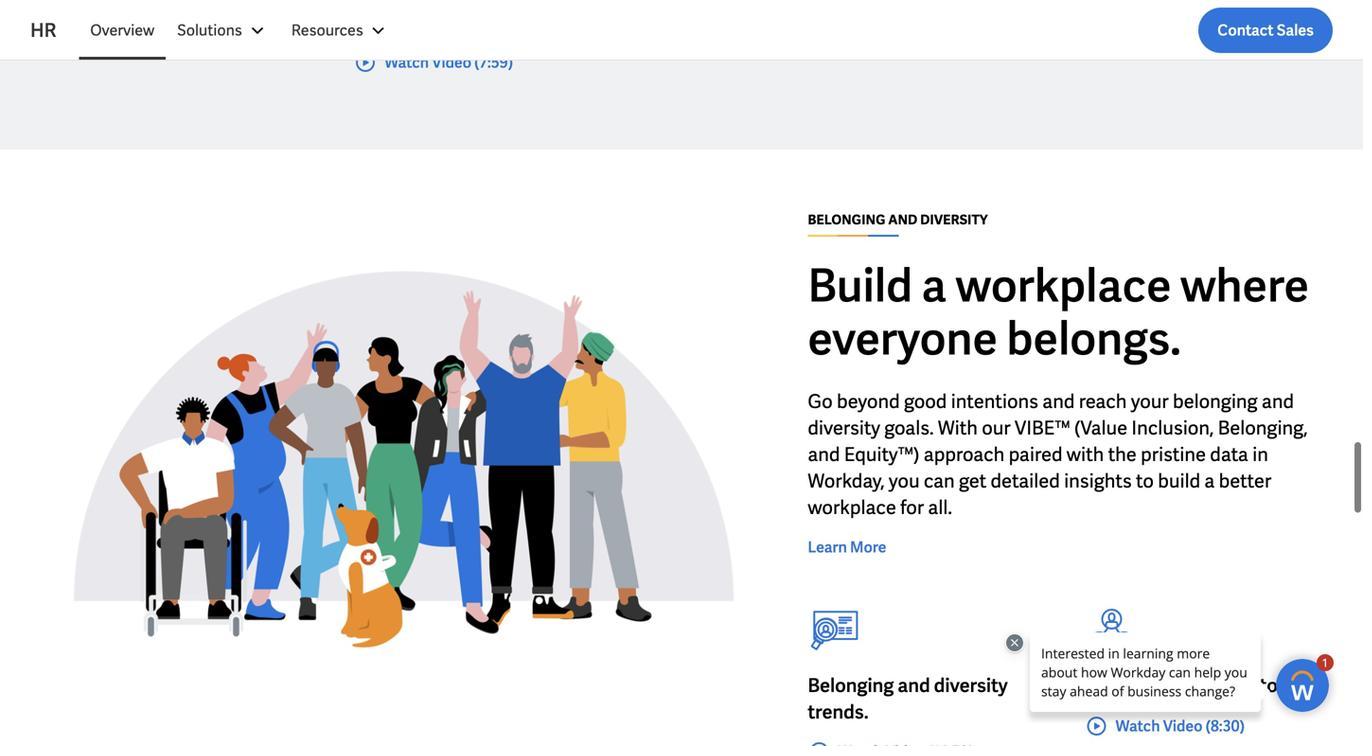 Task type: locate. For each thing, give the bounding box(es) containing it.
hr
[[458, 0, 484, 9], [30, 18, 56, 43]]

build a workplace where everyone belongs.
[[808, 256, 1310, 368]]

everyone
[[808, 309, 998, 368]]

intentions
[[951, 389, 1039, 414]]

overview link
[[79, 8, 166, 53]]

tools.
[[1260, 673, 1308, 698]]

list containing overview
[[79, 8, 1333, 53]]

insights
[[1065, 469, 1132, 493]]

and
[[1043, 389, 1075, 414], [1262, 389, 1295, 414], [808, 442, 841, 467], [898, 673, 931, 698]]

menu
[[79, 8, 401, 53]]

learn more link
[[808, 536, 887, 559]]

(8:30)
[[1206, 716, 1245, 736]]

sales
[[1277, 20, 1315, 40]]

0 vertical spatial hr
[[458, 0, 484, 9]]

diversity
[[808, 416, 881, 440], [934, 673, 1008, 698]]

1 vertical spatial diversity
[[934, 673, 1008, 698]]

in
[[1253, 442, 1269, 467]]

0 horizontal spatial a
[[922, 256, 947, 315]]

trends.
[[808, 700, 869, 725]]

people-
[[354, 0, 419, 9]]

video left (7:59)
[[432, 53, 472, 72]]

hr left overview "link" at the top
[[30, 18, 56, 43]]

a right build
[[1205, 469, 1215, 493]]

hr inside the 'people-first hr solutions.'
[[458, 0, 484, 9]]

video left (8:30)
[[1164, 716, 1203, 736]]

resources
[[292, 20, 363, 40]]

video for people-first hr solutions.
[[432, 53, 472, 72]]

learn more
[[808, 537, 887, 557]]

hr right first
[[458, 0, 484, 9]]

2 horizontal spatial watch
[[1116, 716, 1161, 736]]

(7:59)
[[475, 53, 513, 72]]

1 horizontal spatial watch
[[385, 53, 429, 72]]

(value
[[1075, 416, 1128, 440]]

1 vertical spatial workplace
[[808, 495, 897, 520]]

a down 'diversity'
[[922, 256, 947, 315]]

0 horizontal spatial hr
[[30, 18, 56, 43]]

video left (15:25)
[[108, 40, 148, 60]]

and right belonging
[[898, 673, 931, 698]]

watch
[[61, 40, 105, 60], [385, 53, 429, 72], [1116, 716, 1161, 736]]

1 horizontal spatial diversity
[[934, 673, 1008, 698]]

1 vertical spatial a
[[1205, 469, 1215, 493]]

0 vertical spatial workplace
[[956, 256, 1172, 315]]

with
[[1067, 442, 1105, 467]]

video
[[108, 40, 148, 60], [432, 53, 472, 72], [1164, 716, 1203, 736]]

can
[[924, 469, 955, 493]]

0 vertical spatial diversity
[[808, 416, 881, 440]]

1 vertical spatial hr
[[30, 18, 56, 43]]

better
[[1219, 469, 1272, 493]]

list
[[79, 8, 1333, 53]]

all.
[[929, 495, 953, 520]]

first
[[419, 0, 454, 9]]

contact sales link
[[1199, 8, 1333, 53]]

0 vertical spatial a
[[922, 256, 947, 315]]

hr link
[[30, 17, 79, 44]]

belonging
[[808, 673, 894, 698]]

watch for inclusive workplace tools.
[[1116, 716, 1161, 736]]

a inside build a workplace where everyone belongs.
[[922, 256, 947, 315]]

belonging and diversity trends.
[[808, 673, 1008, 725]]

and up belonging,
[[1262, 389, 1295, 414]]

good
[[904, 389, 947, 414]]

pristine
[[1141, 442, 1207, 467]]

1 horizontal spatial video
[[432, 53, 472, 72]]

0 horizontal spatial watch
[[61, 40, 105, 60]]

watch video (7:59) link
[[354, 51, 513, 74]]

a
[[922, 256, 947, 315], [1205, 469, 1215, 493]]

1 horizontal spatial a
[[1205, 469, 1215, 493]]

with
[[938, 416, 978, 440]]

watch video (8:30)
[[1116, 716, 1245, 736]]

for
[[901, 495, 924, 520]]

solutions
[[177, 20, 242, 40]]

watch video (8:30) link
[[1086, 715, 1245, 738]]

watch video (7:59)
[[385, 53, 513, 72]]

hr inside hr link
[[30, 18, 56, 43]]

goals.
[[885, 416, 934, 440]]

1 horizontal spatial hr
[[458, 0, 484, 9]]

inclusive
[[1086, 673, 1163, 698]]

and inside the belonging and diversity trends.
[[898, 673, 931, 698]]

workplace
[[956, 256, 1172, 315], [808, 495, 897, 520], [1166, 673, 1256, 698]]

inclusion,
[[1132, 416, 1215, 440]]

0 horizontal spatial diversity
[[808, 416, 881, 440]]

solutions.
[[354, 10, 439, 35]]

2 horizontal spatial video
[[1164, 716, 1203, 736]]



Task type: vqa. For each thing, say whether or not it's contained in the screenshot.
the &
no



Task type: describe. For each thing, give the bounding box(es) containing it.
reach
[[1079, 389, 1127, 414]]

data
[[1211, 442, 1249, 467]]

build
[[808, 256, 913, 315]]

our
[[982, 416, 1011, 440]]

inclusive workplace tools.
[[1086, 673, 1308, 698]]

belonging
[[808, 211, 886, 228]]

video for inclusive workplace tools.
[[1164, 716, 1203, 736]]

belongs.
[[1007, 309, 1182, 368]]

the
[[1109, 442, 1137, 467]]

vibe™
[[1015, 416, 1071, 440]]

resources button
[[280, 8, 401, 53]]

contact
[[1218, 20, 1274, 40]]

workplace inside build a workplace where everyone belongs.
[[956, 256, 1172, 315]]

learn
[[808, 537, 848, 557]]

belonging
[[1173, 389, 1258, 414]]

approach
[[924, 442, 1005, 467]]

and up vibe™ on the right of the page
[[1043, 389, 1075, 414]]

go
[[808, 389, 833, 414]]

workday,
[[808, 469, 885, 493]]

where
[[1181, 256, 1310, 315]]

belonging and diversity
[[808, 211, 988, 228]]

more
[[851, 537, 887, 557]]

diversity inside go beyond good intentions and reach your belonging and diversity goals. with our vibe™ (value inclusion, belonging, and equity™) approach paired with the pristine data in workday, you can get detailed insights to build a better workplace for all.
[[808, 416, 881, 440]]

and up workday,
[[808, 442, 841, 467]]

your
[[1131, 389, 1169, 414]]

0 horizontal spatial video
[[108, 40, 148, 60]]

workplace inside go beyond good intentions and reach your belonging and diversity goals. with our vibe™ (value inclusion, belonging, and equity™) approach paired with the pristine data in workday, you can get detailed insights to build a better workplace for all.
[[808, 495, 897, 520]]

a inside go beyond good intentions and reach your belonging and diversity goals. with our vibe™ (value inclusion, belonging, and equity™) approach paired with the pristine data in workday, you can get detailed insights to build a better workplace for all.
[[1205, 469, 1215, 493]]

learn more about our belonging and diversity solution. image
[[30, 210, 778, 709]]

get
[[959, 469, 987, 493]]

people-first hr solutions.
[[354, 0, 484, 35]]

diversity
[[921, 211, 988, 228]]

diversity inside the belonging and diversity trends.
[[934, 673, 1008, 698]]

you
[[889, 469, 920, 493]]

overview
[[90, 20, 154, 40]]

detailed
[[991, 469, 1061, 493]]

2 vertical spatial workplace
[[1166, 673, 1256, 698]]

contact sales
[[1218, 20, 1315, 40]]

paired
[[1009, 442, 1063, 467]]

(15:25)
[[151, 40, 196, 60]]

build
[[1159, 469, 1201, 493]]

solutions button
[[166, 8, 280, 53]]

to
[[1137, 469, 1154, 493]]

watch video (15:25) link
[[30, 38, 196, 61]]

beyond
[[837, 389, 900, 414]]

menu containing overview
[[79, 8, 401, 53]]

go beyond good intentions and reach your belonging and diversity goals. with our vibe™ (value inclusion, belonging, and equity™) approach paired with the pristine data in workday, you can get detailed insights to build a better workplace for all.
[[808, 389, 1308, 520]]

watch video (15:25)
[[61, 40, 196, 60]]

equity™)
[[845, 442, 920, 467]]

and
[[889, 211, 918, 228]]

belonging,
[[1219, 416, 1308, 440]]

watch for people-first hr solutions.
[[385, 53, 429, 72]]



